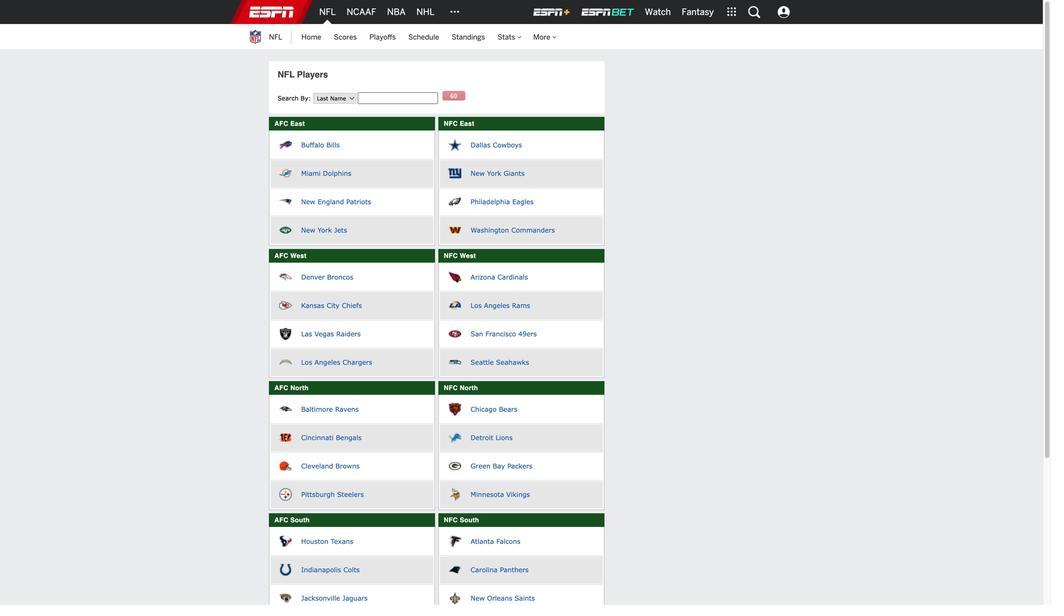 Task type: vqa. For each thing, say whether or not it's contained in the screenshot.


Task type: locate. For each thing, give the bounding box(es) containing it.
new left england
[[301, 198, 315, 206]]

0 horizontal spatial west
[[290, 252, 307, 260]]

watch link
[[639, 0, 676, 24]]

1 east from the left
[[290, 120, 305, 128]]

new inside new england patriots link
[[301, 198, 315, 206]]

2 nfc from the top
[[444, 252, 458, 260]]

nfl left home link
[[269, 33, 282, 42]]

chicago bears link
[[471, 397, 517, 417]]

los angeles chargers link
[[301, 350, 372, 370]]

1 north from the left
[[290, 385, 309, 392]]

kansas city chiefs link
[[301, 294, 362, 314]]

3 afc from the top
[[274, 385, 288, 392]]

west for denver
[[290, 252, 307, 260]]

york for giants
[[487, 169, 501, 177]]

east up 'dallas'
[[460, 120, 474, 128]]

angeles down vegas
[[315, 359, 340, 367]]

0 horizontal spatial angeles
[[315, 359, 340, 367]]

nfl link for ncaaf
[[314, 0, 341, 24]]

west
[[290, 252, 307, 260], [460, 252, 476, 260]]

york
[[487, 169, 501, 177], [318, 226, 332, 234]]

nfl link left home link
[[247, 25, 282, 49]]

home
[[301, 33, 321, 42]]

south up atlanta
[[460, 517, 479, 524]]

los angeles rams link
[[471, 294, 530, 314]]

jacksonville
[[301, 595, 340, 603]]

angeles
[[484, 302, 510, 310], [315, 359, 340, 367]]

angeles for rams
[[484, 302, 510, 310]]

more
[[533, 33, 550, 42]]

0 horizontal spatial los
[[301, 359, 312, 367]]

2 north from the left
[[460, 385, 478, 392]]

york left giants
[[487, 169, 501, 177]]

nba
[[387, 6, 406, 17]]

patriots
[[346, 198, 371, 206]]

afc
[[274, 120, 288, 128], [274, 252, 288, 260], [274, 385, 288, 392], [274, 517, 288, 524]]

pittsburgh
[[301, 491, 335, 499]]

2 east from the left
[[460, 120, 474, 128]]

2 south from the left
[[460, 517, 479, 524]]

green bay packers
[[471, 462, 532, 470]]

nfc for arizona
[[444, 252, 458, 260]]

new inside "new york giants" link
[[471, 169, 485, 177]]

angeles for chargers
[[315, 359, 340, 367]]

new down 'dallas'
[[471, 169, 485, 177]]

colts
[[343, 566, 360, 574]]

2 afc from the top
[[274, 252, 288, 260]]

washington
[[471, 226, 509, 234]]

chicago
[[471, 406, 497, 414]]

1 horizontal spatial york
[[487, 169, 501, 177]]

afc north
[[274, 385, 309, 392]]

1 west from the left
[[290, 252, 307, 260]]

1 nfc from the top
[[444, 120, 458, 128]]

los
[[471, 302, 482, 310], [301, 359, 312, 367]]

north up baltimore
[[290, 385, 309, 392]]

4 nfc from the top
[[444, 517, 458, 524]]

cleveland browns
[[301, 462, 360, 470]]

indianapolis colts link
[[301, 558, 360, 578]]

None text field
[[358, 92, 438, 104]]

0 vertical spatial angeles
[[484, 302, 510, 310]]

new left orleans
[[471, 595, 485, 603]]

jaguars
[[342, 595, 368, 603]]

nfc for atlanta
[[444, 517, 458, 524]]

4 afc from the top
[[274, 517, 288, 524]]

0 horizontal spatial york
[[318, 226, 332, 234]]

angeles left rams
[[484, 302, 510, 310]]

1 horizontal spatial west
[[460, 252, 476, 260]]

1 south from the left
[[290, 517, 310, 524]]

west for arizona
[[460, 252, 476, 260]]

playoffs link
[[364, 25, 401, 49]]

1 horizontal spatial south
[[460, 517, 479, 524]]

carolina panthers link
[[471, 558, 529, 578]]

atlanta falcons link
[[471, 530, 521, 550]]

scores link
[[328, 25, 362, 49]]

new england patriots
[[301, 198, 371, 206]]

standings
[[452, 33, 485, 42]]

None submit
[[442, 91, 475, 101]]

packers
[[507, 462, 532, 470]]

nfc west
[[444, 252, 476, 260]]

arizona cardinals link
[[471, 265, 528, 285]]

los up san
[[471, 302, 482, 310]]

schedule link
[[403, 25, 445, 49]]

nfl link up home on the left top
[[314, 0, 341, 24]]

baltimore ravens link
[[301, 397, 359, 417]]

north for baltimore
[[290, 385, 309, 392]]

0 horizontal spatial east
[[290, 120, 305, 128]]

nfl up home on the left top
[[319, 6, 336, 17]]

0 horizontal spatial north
[[290, 385, 309, 392]]

home link
[[296, 25, 327, 49]]

cowboys
[[493, 141, 522, 149]]

0 vertical spatial york
[[487, 169, 501, 177]]

new up afc west
[[301, 226, 315, 234]]

north up chicago
[[460, 385, 478, 392]]

rams
[[512, 302, 530, 310]]

new inside new york jets link
[[301, 226, 315, 234]]

new orleans saints link
[[471, 587, 535, 606]]

minnesota vikings link
[[471, 483, 530, 503]]

1 vertical spatial los
[[301, 359, 312, 367]]

1 horizontal spatial nfl link
[[314, 0, 341, 24]]

west up denver
[[290, 252, 307, 260]]

2 west from the left
[[460, 252, 476, 260]]

arizona
[[471, 273, 495, 281]]

new orleans saints
[[471, 595, 535, 603]]

3 nfc from the top
[[444, 385, 458, 392]]

west up arizona
[[460, 252, 476, 260]]

afc east
[[274, 120, 305, 128]]

nfc
[[444, 120, 458, 128], [444, 252, 458, 260], [444, 385, 458, 392], [444, 517, 458, 524]]

south for atlanta falcons
[[460, 517, 479, 524]]

0 horizontal spatial nfl link
[[247, 25, 282, 49]]

carolina
[[471, 566, 498, 574]]

denver
[[301, 273, 325, 281]]

chargers
[[343, 359, 372, 367]]

philadelphia
[[471, 198, 510, 206]]

0 vertical spatial nfl link
[[314, 0, 341, 24]]

nfl up search
[[278, 69, 295, 80]]

los down las
[[301, 359, 312, 367]]

los angeles rams
[[471, 302, 530, 310]]

indianapolis
[[301, 566, 341, 574]]

1 horizontal spatial east
[[460, 120, 474, 128]]

los for los angeles rams
[[471, 302, 482, 310]]

nfl players
[[278, 69, 328, 80]]

york left jets
[[318, 226, 332, 234]]

orleans
[[487, 595, 512, 603]]

south up houston
[[290, 517, 310, 524]]

nfc east
[[444, 120, 474, 128]]

east down search by:
[[290, 120, 305, 128]]

1 horizontal spatial angeles
[[484, 302, 510, 310]]

detroit
[[471, 434, 493, 442]]

1 vertical spatial nfl link
[[247, 25, 282, 49]]

afc for denver
[[274, 252, 288, 260]]

nfl link for home
[[247, 25, 282, 49]]

1 vertical spatial york
[[318, 226, 332, 234]]

seattle
[[471, 359, 494, 367]]

1 vertical spatial angeles
[[315, 359, 340, 367]]

lions
[[496, 434, 513, 442]]

0 vertical spatial los
[[471, 302, 482, 310]]

cardinals
[[498, 273, 528, 281]]

1 horizontal spatial los
[[471, 302, 482, 310]]

houston
[[301, 538, 328, 546]]

jacksonville jaguars
[[301, 595, 368, 603]]

north for chicago
[[460, 385, 478, 392]]

0 horizontal spatial south
[[290, 517, 310, 524]]

minnesota
[[471, 491, 504, 499]]

eagles
[[512, 198, 534, 206]]

new inside new orleans saints link
[[471, 595, 485, 603]]

dallas cowboys
[[471, 141, 522, 149]]

1 horizontal spatial north
[[460, 385, 478, 392]]

ncaaf
[[347, 6, 376, 17]]

los angeles chargers
[[301, 359, 372, 367]]

seattle seahawks link
[[471, 350, 529, 370]]

1 vertical spatial nfl
[[269, 33, 282, 42]]

1 afc from the top
[[274, 120, 288, 128]]

nfc south
[[444, 517, 479, 524]]

search
[[278, 95, 299, 102]]

atlanta falcons
[[471, 538, 521, 546]]

new york giants
[[471, 169, 525, 177]]



Task type: describe. For each thing, give the bounding box(es) containing it.
nhl
[[417, 6, 435, 17]]

san francisco 49ers link
[[471, 322, 537, 342]]

dolphins
[[323, 169, 351, 177]]

cincinnati bengals link
[[301, 426, 362, 446]]

east for dallas
[[460, 120, 474, 128]]

afc for buffalo
[[274, 120, 288, 128]]

scores
[[334, 33, 357, 42]]

standings link
[[446, 25, 491, 49]]

raiders
[[336, 330, 361, 338]]

los for los angeles chargers
[[301, 359, 312, 367]]

afc south
[[274, 517, 310, 524]]

new for new york jets
[[301, 226, 315, 234]]

nba link
[[382, 0, 411, 24]]

houston texans
[[301, 538, 353, 546]]

nfc north
[[444, 385, 478, 392]]

green bay packers link
[[471, 454, 532, 474]]

east for buffalo
[[290, 120, 305, 128]]

pittsburgh steelers link
[[301, 483, 364, 503]]

kansas city chiefs
[[301, 302, 362, 310]]

miami dolphins
[[301, 169, 351, 177]]

broncos
[[327, 273, 353, 281]]

detroit lions link
[[471, 426, 513, 446]]

minnesota vikings
[[471, 491, 530, 499]]

san
[[471, 330, 483, 338]]

new york giants link
[[471, 161, 525, 181]]

jets
[[334, 226, 347, 234]]

new for new england patriots
[[301, 198, 315, 206]]

seattle seahawks
[[471, 359, 529, 367]]

san francisco 49ers
[[471, 330, 537, 338]]

2 vertical spatial nfl
[[278, 69, 295, 80]]

browns
[[335, 462, 360, 470]]

new for new york giants
[[471, 169, 485, 177]]

new york jets
[[301, 226, 347, 234]]

bay
[[493, 462, 505, 470]]

giants
[[504, 169, 525, 177]]

nhl link
[[411, 0, 440, 24]]

schedule
[[408, 33, 439, 42]]

texans
[[331, 538, 353, 546]]

by:
[[301, 95, 311, 102]]

nfc for dallas
[[444, 120, 458, 128]]

panthers
[[500, 566, 529, 574]]

york for jets
[[318, 226, 332, 234]]

stats
[[498, 33, 515, 42]]

bears
[[499, 406, 517, 414]]

nfc for chicago
[[444, 385, 458, 392]]

pittsburgh steelers
[[301, 491, 364, 499]]

new england patriots link
[[301, 190, 371, 210]]

buffalo
[[301, 141, 324, 149]]

vikings
[[506, 491, 530, 499]]

0 vertical spatial nfl
[[319, 6, 336, 17]]

ncaaf link
[[341, 0, 382, 24]]

cincinnati bengals
[[301, 434, 362, 442]]

players
[[297, 69, 328, 80]]

las vegas raiders link
[[301, 322, 361, 342]]

buffalo bills
[[301, 141, 340, 149]]

atlanta
[[471, 538, 494, 546]]

kansas
[[301, 302, 324, 310]]

vegas
[[315, 330, 334, 338]]

chicago bears
[[471, 406, 517, 414]]

watch
[[645, 6, 671, 17]]

afc for houston
[[274, 517, 288, 524]]

new for new orleans saints
[[471, 595, 485, 603]]

philadelphia eagles link
[[471, 190, 534, 210]]

cleveland
[[301, 462, 333, 470]]

carolina panthers
[[471, 566, 529, 574]]

baltimore
[[301, 406, 333, 414]]

falcons
[[496, 538, 521, 546]]

houston texans link
[[301, 530, 353, 550]]

afc for baltimore
[[274, 385, 288, 392]]

saints
[[515, 595, 535, 603]]

baltimore ravens
[[301, 406, 359, 414]]

buffalo bills link
[[301, 133, 340, 153]]

washington commanders link
[[471, 218, 555, 238]]

las
[[301, 330, 312, 338]]

indianapolis colts
[[301, 566, 360, 574]]

fantasy link
[[676, 0, 719, 24]]

arizona cardinals
[[471, 273, 528, 281]]

search by:
[[278, 95, 313, 102]]

new york jets link
[[301, 218, 347, 238]]

chiefs
[[342, 302, 362, 310]]

city
[[327, 302, 340, 310]]

detroit lions
[[471, 434, 513, 442]]

south for houston texans
[[290, 517, 310, 524]]

commanders
[[511, 226, 555, 234]]

fantasy
[[682, 6, 714, 17]]



